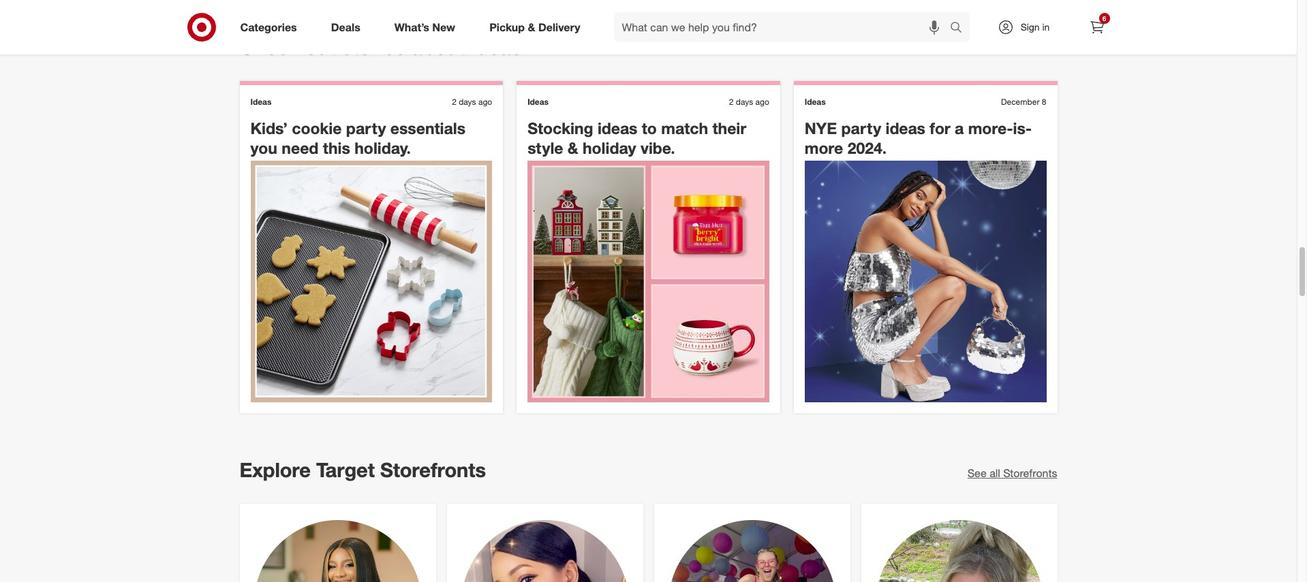Task type: vqa. For each thing, say whether or not it's contained in the screenshot.
2238
no



Task type: locate. For each thing, give the bounding box(es) containing it.
1 2 from the left
[[452, 97, 457, 107]]

2 days ago up their
[[729, 97, 769, 107]]

storefronts inside "link"
[[1004, 467, 1058, 480]]

2 2 from the left
[[729, 97, 734, 107]]

1 vertical spatial &
[[568, 138, 578, 158]]

days
[[459, 97, 476, 107], [736, 97, 753, 107]]

target
[[316, 458, 375, 482]]

party inside nye party ideas for a more-is- more 2024.
[[842, 119, 881, 138]]

2
[[452, 97, 457, 107], [729, 97, 734, 107]]

party up 'holiday.'
[[346, 119, 386, 138]]

& right pickup
[[528, 20, 535, 34]]

days for stocking ideas to match their style & holiday vibe.
[[736, 97, 753, 107]]

sign
[[1021, 21, 1040, 33]]

What can we help you find? suggestions appear below search field
[[614, 12, 953, 42]]

2024.
[[848, 138, 887, 158]]

party up 2024. on the right
[[842, 119, 881, 138]]

holiday.
[[355, 138, 411, 158]]

1 ago from the left
[[478, 97, 492, 107]]

1 horizontal spatial party
[[842, 119, 881, 138]]

1 ideas from the left
[[598, 119, 638, 138]]

need
[[282, 138, 319, 158]]

ideas
[[598, 119, 638, 138], [886, 119, 926, 138]]

2 days from the left
[[736, 97, 753, 107]]

ideas for nye party ideas for a more-is- more 2024.
[[805, 97, 826, 107]]

2 ideas from the left
[[886, 119, 926, 138]]

2 for kids' cookie party essentials you need this holiday.
[[452, 97, 457, 107]]

days for kids' cookie party essentials you need this holiday.
[[459, 97, 476, 107]]

2 up essentials on the left top
[[452, 97, 457, 107]]

0 horizontal spatial 2 days ago
[[452, 97, 492, 107]]

all
[[990, 467, 1001, 480]]

is-
[[1013, 119, 1032, 138]]

ideas up holiday
[[598, 119, 638, 138]]

1 horizontal spatial ideas
[[886, 119, 926, 138]]

ago
[[478, 97, 492, 107], [756, 97, 769, 107]]

0 horizontal spatial party
[[346, 119, 386, 138]]

what's new
[[395, 20, 455, 34]]

kids'
[[251, 119, 288, 138]]

ideas up "stocking"
[[528, 97, 549, 107]]

see all storefronts link
[[968, 466, 1058, 482]]

2 days ago for stocking ideas to match their style & holiday vibe.
[[729, 97, 769, 107]]

2 ago from the left
[[756, 97, 769, 107]]

nye party ideas for a more-is- more 2024.
[[805, 119, 1032, 158]]

1 horizontal spatial 2
[[729, 97, 734, 107]]

ideas up the nye
[[805, 97, 826, 107]]

storefronts
[[380, 458, 486, 482], [1004, 467, 1058, 480]]

1 horizontal spatial 2 days ago
[[729, 97, 769, 107]]

0 vertical spatial &
[[528, 20, 535, 34]]

0 horizontal spatial &
[[528, 20, 535, 34]]

0 horizontal spatial ago
[[478, 97, 492, 107]]

2 up their
[[729, 97, 734, 107]]

what's new link
[[383, 12, 473, 42]]

about
[[411, 35, 466, 59]]

0 horizontal spatial 2
[[452, 97, 457, 107]]

2 for stocking ideas to match their style & holiday vibe.
[[729, 97, 734, 107]]

1 horizontal spatial days
[[736, 97, 753, 107]]

deals
[[331, 20, 360, 34]]

2 days ago up essentials on the left top
[[452, 97, 492, 107]]

6 link
[[1082, 12, 1112, 42]]

1 party from the left
[[346, 119, 386, 138]]

check out stories about ideas
[[240, 35, 522, 59]]

stocking ideas to match their style & holiday vibe. image
[[528, 161, 769, 403]]

explore
[[240, 458, 311, 482]]

deals link
[[320, 12, 377, 42]]

style
[[528, 138, 563, 158]]

2 party from the left
[[842, 119, 881, 138]]

1 days from the left
[[459, 97, 476, 107]]

days up their
[[736, 97, 753, 107]]

ideas up kids'
[[251, 97, 272, 107]]

see
[[968, 467, 987, 480]]

1 horizontal spatial ago
[[756, 97, 769, 107]]

nye
[[805, 119, 837, 138]]

ideas for kids' cookie party essentials you need this holiday.
[[251, 97, 272, 107]]

storefronts for see all storefronts
[[1004, 467, 1058, 480]]

search button
[[944, 12, 977, 45]]

0 horizontal spatial days
[[459, 97, 476, 107]]

&
[[528, 20, 535, 34], [568, 138, 578, 158]]

stocking
[[528, 119, 593, 138]]

2 2 days ago from the left
[[729, 97, 769, 107]]

0 horizontal spatial ideas
[[598, 119, 638, 138]]

sign in
[[1021, 21, 1050, 33]]

0 horizontal spatial storefronts
[[380, 458, 486, 482]]

1 horizontal spatial storefronts
[[1004, 467, 1058, 480]]

more
[[805, 138, 843, 158]]

vibe.
[[641, 138, 675, 158]]

2 days ago
[[452, 97, 492, 107], [729, 97, 769, 107]]

see all storefronts
[[968, 467, 1058, 480]]

delivery
[[538, 20, 580, 34]]

kids' cookie party essentials you need this holiday.
[[251, 119, 466, 158]]

new
[[432, 20, 455, 34]]

days up essentials on the left top
[[459, 97, 476, 107]]

6
[[1103, 14, 1107, 22]]

their
[[713, 119, 747, 138]]

party
[[346, 119, 386, 138], [842, 119, 881, 138]]

nye party ideas for a more-is-more 2024. image
[[805, 161, 1047, 403]]

ideas left for
[[886, 119, 926, 138]]

ideas
[[471, 35, 522, 59], [251, 97, 272, 107], [528, 97, 549, 107], [805, 97, 826, 107]]

1 2 days ago from the left
[[452, 97, 492, 107]]

& down "stocking"
[[568, 138, 578, 158]]

1 horizontal spatial &
[[568, 138, 578, 158]]

storefronts for explore target storefronts
[[380, 458, 486, 482]]



Task type: describe. For each thing, give the bounding box(es) containing it.
this
[[323, 138, 350, 158]]

party inside kids' cookie party essentials you need this holiday.
[[346, 119, 386, 138]]

kids' cookie party essentials you need this holiday. image
[[251, 161, 492, 403]]

ideas inside nye party ideas for a more-is- more 2024.
[[886, 119, 926, 138]]

check
[[240, 35, 300, 59]]

match
[[661, 119, 708, 138]]

categories
[[240, 20, 297, 34]]

explore target storefronts
[[240, 458, 486, 482]]

a
[[955, 119, 964, 138]]

pickup & delivery
[[490, 20, 580, 34]]

& inside stocking ideas to match their style & holiday vibe.
[[568, 138, 578, 158]]

pickup
[[490, 20, 525, 34]]

ideas down pickup
[[471, 35, 522, 59]]

ago for kids' cookie party essentials you need this holiday.
[[478, 97, 492, 107]]

cookie
[[292, 119, 342, 138]]

more-
[[968, 119, 1013, 138]]

holiday
[[583, 138, 636, 158]]

stocking ideas to match their style & holiday vibe.
[[528, 119, 747, 158]]

pickup & delivery link
[[478, 12, 598, 42]]

2 days ago for kids' cookie party essentials you need this holiday.
[[452, 97, 492, 107]]

in
[[1043, 21, 1050, 33]]

you
[[251, 138, 277, 158]]

for
[[930, 119, 951, 138]]

search
[[944, 22, 977, 35]]

categories link
[[229, 12, 314, 42]]

8
[[1042, 97, 1047, 107]]

december 8
[[1001, 97, 1047, 107]]

sign in link
[[986, 12, 1071, 42]]

december
[[1001, 97, 1040, 107]]

stories
[[342, 35, 406, 59]]

ideas inside stocking ideas to match their style & holiday vibe.
[[598, 119, 638, 138]]

& inside pickup & delivery link
[[528, 20, 535, 34]]

what's
[[395, 20, 429, 34]]

ideas for stocking ideas to match their style & holiday vibe.
[[528, 97, 549, 107]]

essentials
[[390, 119, 466, 138]]

out
[[305, 35, 336, 59]]

to
[[642, 119, 657, 138]]

ago for stocking ideas to match their style & holiday vibe.
[[756, 97, 769, 107]]



